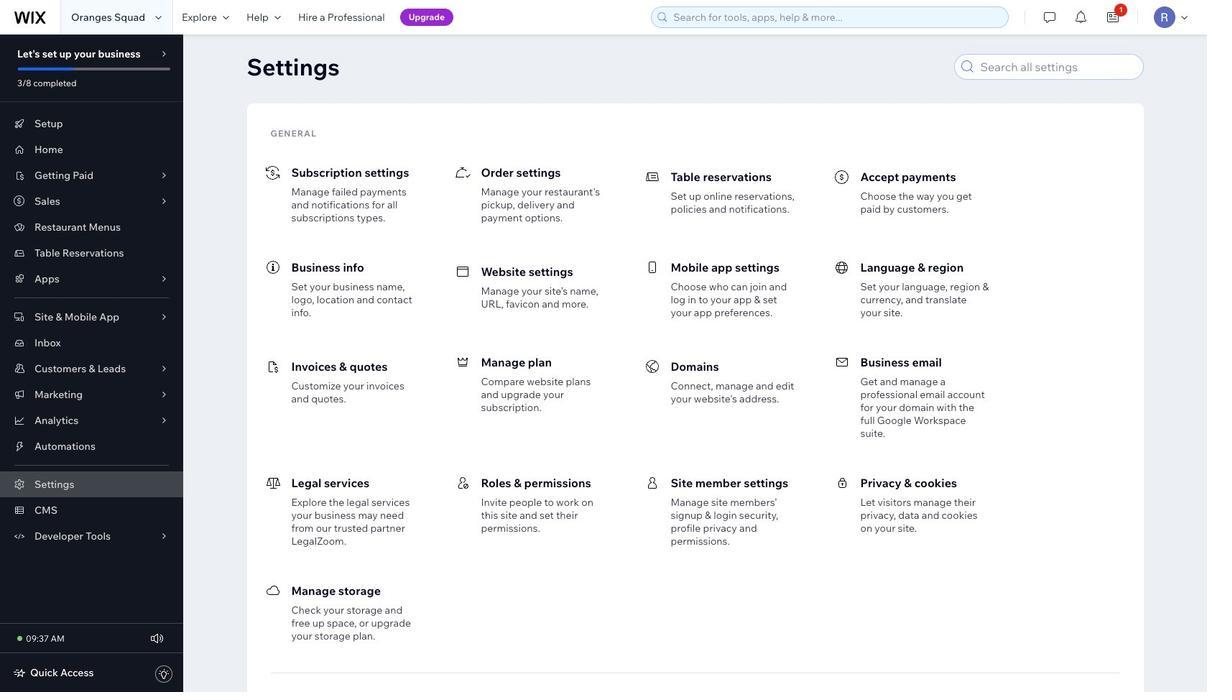 Task type: describe. For each thing, give the bounding box(es) containing it.
general-section element
[[260, 142, 1131, 656]]



Task type: vqa. For each thing, say whether or not it's contained in the screenshot.
Search for tools, apps, help & more... 'field'
yes



Task type: locate. For each thing, give the bounding box(es) containing it.
Search for tools, apps, help & more... field
[[669, 7, 1004, 27]]

sidebar element
[[0, 35, 183, 692]]

Search all settings field
[[977, 55, 1139, 79]]



